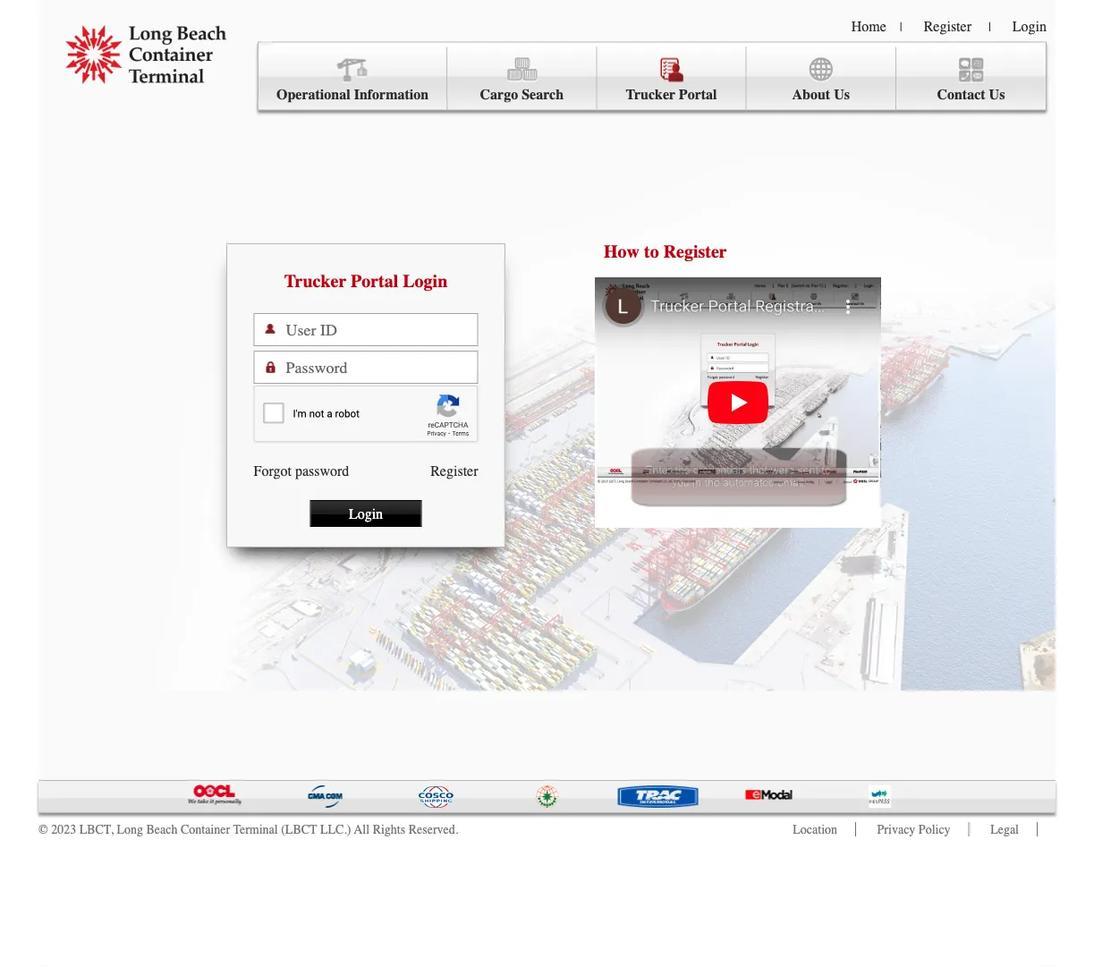 Task type: locate. For each thing, give the bounding box(es) containing it.
information
[[354, 86, 429, 103]]

0 vertical spatial trucker
[[626, 86, 676, 103]]

1 vertical spatial portal
[[351, 271, 398, 292]]

operational information
[[277, 86, 429, 103]]

trucker portal login
[[284, 271, 448, 292]]

1 horizontal spatial register link
[[924, 18, 972, 34]]

register link
[[924, 18, 972, 34], [431, 462, 478, 479]]

login
[[1013, 18, 1047, 34], [403, 271, 448, 292], [349, 505, 383, 522]]

1 horizontal spatial trucker
[[626, 86, 676, 103]]

us for about us
[[834, 86, 850, 103]]

login down password
[[349, 505, 383, 522]]

| right the home link
[[900, 20, 903, 34]]

legal link
[[991, 822, 1019, 837]]

us right about
[[834, 86, 850, 103]]

trucker
[[626, 86, 676, 103], [284, 271, 346, 292]]

1 horizontal spatial login
[[403, 271, 448, 292]]

forgot
[[254, 462, 292, 479]]

1 horizontal spatial |
[[989, 20, 991, 34]]

cargo search link
[[448, 47, 597, 110]]

0 horizontal spatial |
[[900, 20, 903, 34]]

0 horizontal spatial portal
[[351, 271, 398, 292]]

1 vertical spatial register link
[[431, 462, 478, 479]]

operational
[[277, 86, 351, 103]]

search
[[522, 86, 564, 103]]

about
[[792, 86, 831, 103]]

contact
[[937, 86, 986, 103]]

2 vertical spatial register
[[431, 462, 478, 479]]

menu bar containing operational information
[[258, 42, 1047, 111]]

login for login button
[[349, 505, 383, 522]]

0 horizontal spatial register link
[[431, 462, 478, 479]]

| left login link
[[989, 20, 991, 34]]

2 us from the left
[[989, 86, 1005, 103]]

0 horizontal spatial trucker
[[284, 271, 346, 292]]

1 us from the left
[[834, 86, 850, 103]]

menu bar
[[258, 42, 1047, 111]]

0 horizontal spatial login
[[349, 505, 383, 522]]

portal for trucker portal login
[[351, 271, 398, 292]]

us for contact us
[[989, 86, 1005, 103]]

0 horizontal spatial us
[[834, 86, 850, 103]]

register
[[924, 18, 972, 34], [664, 242, 727, 262], [431, 462, 478, 479]]

0 vertical spatial login
[[1013, 18, 1047, 34]]

2 vertical spatial login
[[349, 505, 383, 522]]

lbct,
[[79, 822, 114, 837]]

operational information link
[[259, 47, 448, 110]]

us right contact
[[989, 86, 1005, 103]]

0 horizontal spatial register
[[431, 462, 478, 479]]

policy
[[919, 822, 951, 837]]

trucker portal link
[[597, 47, 747, 110]]

home link
[[852, 18, 887, 34]]

1 vertical spatial register
[[664, 242, 727, 262]]

1 vertical spatial trucker
[[284, 271, 346, 292]]

login inside button
[[349, 505, 383, 522]]

trucker for trucker portal
[[626, 86, 676, 103]]

trucker inside "menu bar"
[[626, 86, 676, 103]]

1 horizontal spatial register
[[664, 242, 727, 262]]

privacy policy link
[[878, 822, 951, 837]]

long
[[117, 822, 143, 837]]

1 horizontal spatial us
[[989, 86, 1005, 103]]

0 vertical spatial register link
[[924, 18, 972, 34]]

how to register
[[604, 242, 727, 262]]

login up user id text field
[[403, 271, 448, 292]]

us
[[834, 86, 850, 103], [989, 86, 1005, 103]]

portal
[[679, 86, 717, 103], [351, 271, 398, 292]]

© 2023 lbct, long beach container terminal (lbct llc.) all rights reserved.
[[38, 822, 458, 837]]

2 horizontal spatial register
[[924, 18, 972, 34]]

login up contact us link
[[1013, 18, 1047, 34]]

|
[[900, 20, 903, 34], [989, 20, 991, 34]]

all
[[354, 822, 370, 837]]

2 horizontal spatial login
[[1013, 18, 1047, 34]]

contact us
[[937, 86, 1005, 103]]

0 vertical spatial register
[[924, 18, 972, 34]]

1 horizontal spatial portal
[[679, 86, 717, 103]]

0 vertical spatial portal
[[679, 86, 717, 103]]

portal inside "menu bar"
[[679, 86, 717, 103]]



Task type: describe. For each thing, give the bounding box(es) containing it.
register for bottom register link
[[431, 462, 478, 479]]

beach
[[146, 822, 178, 837]]

forgot password
[[254, 462, 349, 479]]

legal
[[991, 822, 1019, 837]]

1 | from the left
[[900, 20, 903, 34]]

how
[[604, 242, 640, 262]]

login link
[[1013, 18, 1047, 34]]

privacy
[[878, 822, 916, 837]]

User ID text field
[[286, 314, 477, 345]]

reserved.
[[409, 822, 458, 837]]

cargo
[[480, 86, 518, 103]]

to
[[644, 242, 659, 262]]

llc.)
[[320, 822, 351, 837]]

password
[[295, 462, 349, 479]]

(lbct
[[281, 822, 317, 837]]

contact us link
[[897, 47, 1046, 110]]

forgot password link
[[254, 462, 349, 479]]

trucker for trucker portal login
[[284, 271, 346, 292]]

terminal
[[233, 822, 278, 837]]

about us
[[792, 86, 850, 103]]

©
[[38, 822, 48, 837]]

login for login link
[[1013, 18, 1047, 34]]

trucker portal
[[626, 86, 717, 103]]

privacy policy
[[878, 822, 951, 837]]

2023
[[51, 822, 76, 837]]

1 vertical spatial login
[[403, 271, 448, 292]]

2 | from the left
[[989, 20, 991, 34]]

cargo search
[[480, 86, 564, 103]]

location link
[[793, 822, 838, 837]]

register for the rightmost register link
[[924, 18, 972, 34]]

home
[[852, 18, 887, 34]]

location
[[793, 822, 838, 837]]

container
[[181, 822, 230, 837]]

rights
[[373, 822, 406, 837]]

Password password field
[[286, 352, 477, 383]]

login button
[[310, 500, 422, 527]]

portal for trucker portal
[[679, 86, 717, 103]]

about us link
[[747, 47, 897, 110]]



